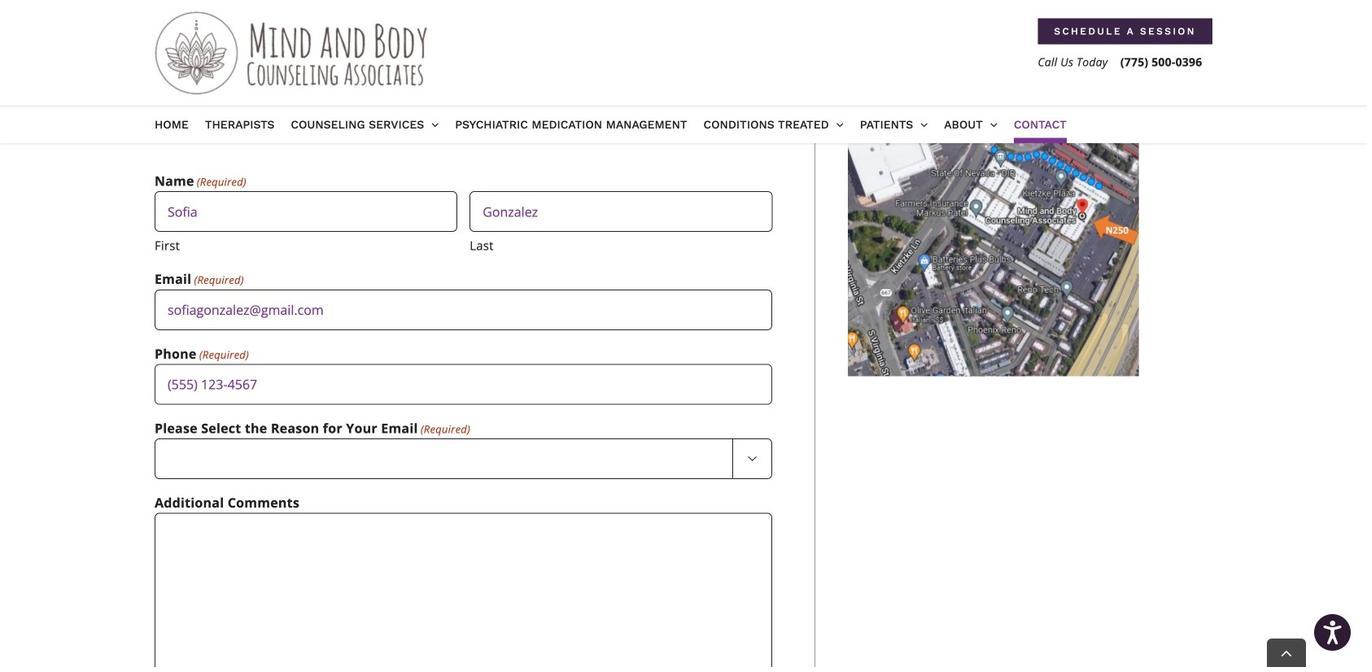 Task type: describe. For each thing, give the bounding box(es) containing it.
open accessibe: accessibility options, statement and help image
[[1324, 621, 1342, 645]]

mind and body counseling services logo image
[[155, 8, 435, 98]]

mbca map image
[[848, 112, 1139, 377]]



Task type: locate. For each thing, give the bounding box(es) containing it.
None text field
[[470, 191, 773, 232]]

None email field
[[155, 290, 773, 330]]

None text field
[[155, 191, 457, 232], [155, 513, 773, 667], [155, 191, 457, 232], [155, 513, 773, 667]]

None telephone field
[[155, 364, 773, 405]]



